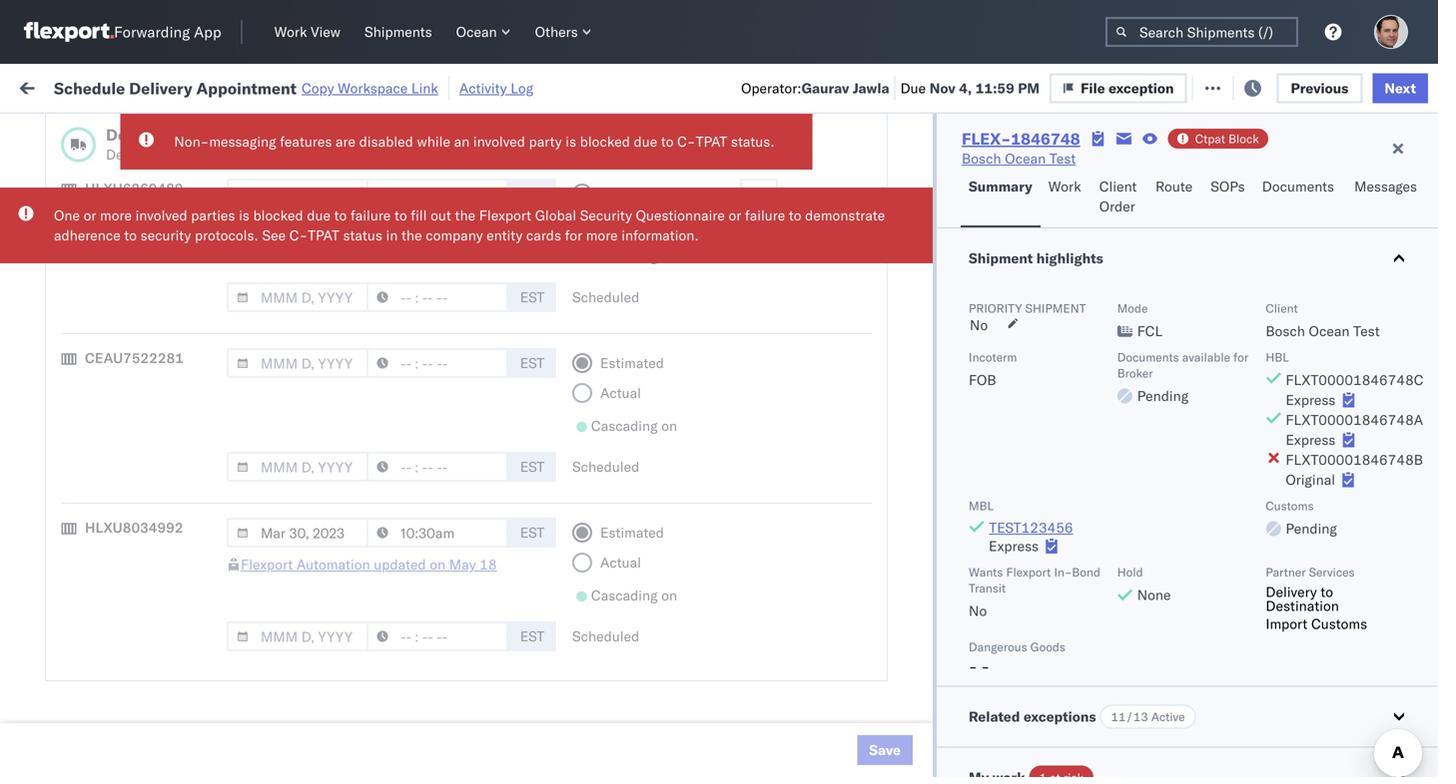 Task type: describe. For each thing, give the bounding box(es) containing it.
11:59 pm pst, dec 13, 2022 for schedule pickup from los angeles, ca
[[322, 464, 513, 481]]

test123456 for upload customs clearance documents
[[1360, 420, 1438, 437]]

1 mmm d, yyyy text field from the top
[[227, 179, 369, 209]]

est for mmm d, yyyy text box for ceau7522281
[[520, 458, 544, 476]]

hlxu6269489, for 1st upload customs clearance documents button from the bottom of the page
[[1337, 419, 1438, 437]]

5 schedule pickup from los angeles, ca button from the top
[[46, 628, 284, 670]]

client for client name
[[741, 163, 773, 178]]

file exception up flex id button
[[1081, 79, 1174, 97]]

for inside one or more involved parties is blocked due to failure to fill out the flexport global security questionnaire or failure to demonstrate adherence to security protocols. see c-tpat status in the company entity cards for more information.
[[565, 227, 582, 244]]

arroz
[[288, 217, 321, 234]]

12:00 am pdt, sep 26, 2022
[[322, 200, 514, 218]]

2 clearance from the top
[[155, 409, 219, 426]]

1 ca from the top
[[46, 253, 65, 271]]

0 vertical spatial c-
[[677, 133, 696, 150]]

batch action
[[1327, 77, 1414, 95]]

1846748 down available
[[1146, 376, 1206, 393]]

est for mmm d, yyyy text box associated with hlxu8034992
[[520, 628, 544, 646]]

to left security
[[124, 227, 137, 244]]

2 failure from the left
[[745, 207, 785, 224]]

batch
[[1327, 77, 1366, 95]]

am
[[364, 200, 387, 218]]

test inside "client bosch ocean test incoterm fob"
[[1353, 323, 1380, 340]]

2 actual from the top
[[600, 384, 641, 402]]

: for status
[[143, 124, 147, 139]]

11:59 pm pdt, nov 4, 2022 for schedule delivery appointment button associated with 11:59 pm pdt, nov 4, 2022
[[322, 332, 505, 350]]

vandelay for vandelay west
[[871, 200, 929, 218]]

resize handle column header for mode
[[707, 155, 731, 778]]

pm for 2nd schedule pickup from los angeles, ca button from the top
[[364, 288, 386, 306]]

1 integration test account - karl lagerfeld from the top
[[871, 684, 1131, 701]]

4 ca from the top
[[46, 473, 65, 490]]

2 gvcu5265864, from the top
[[1230, 727, 1333, 745]]

4:00 pm pst, dec 23, 2022
[[322, 552, 504, 569]]

delivery up 'ready'
[[129, 78, 192, 98]]

upload customs clearance documents for upload customs clearance documents link related to 1st upload customs clearance documents button from the bottom of the page
[[46, 409, 219, 446]]

mmm d, yyyy text field for hlxu8034992
[[227, 622, 369, 652]]

route button
[[1148, 169, 1203, 228]]

8:30
[[322, 684, 352, 701]]

entity
[[487, 227, 523, 244]]

pickup inside confirm pickup from los angeles, ca
[[101, 541, 144, 558]]

3 ca from the top
[[46, 385, 65, 402]]

client name button
[[731, 159, 841, 179]]

resize handle column header for consignee
[[1037, 155, 1061, 778]]

available
[[1182, 350, 1230, 365]]

an
[[454, 133, 470, 150]]

1 horizontal spatial due
[[634, 133, 657, 150]]

11:59 for schedule delivery appointment button associated with 11:59 pm pdt, nov 4, 2022
[[322, 332, 361, 350]]

security
[[580, 207, 632, 224]]

cascading on for marvin arroz updated on may 23
[[591, 248, 677, 265]]

cascading on for flexport automation updated on may 18
[[591, 587, 677, 605]]

operator:
[[741, 79, 802, 97]]

1 lagerfeld from the top
[[1071, 684, 1131, 701]]

1846748 up flex
[[1011, 129, 1080, 149]]

2 estimated from the top
[[600, 355, 664, 372]]

file exception down search shipments (/) text field
[[1098, 77, 1191, 95]]

for inside "documents available for broker"
[[1234, 350, 1248, 365]]

order
[[1099, 198, 1135, 215]]

- down bookings test consignee
[[969, 659, 977, 676]]

13, for schedule delivery appointment
[[453, 508, 475, 525]]

vandelay for vandelay
[[741, 200, 799, 218]]

test123456 down messages button
[[1360, 244, 1438, 262]]

lhuu7894563, uetu5238478 for confirm pickup from los angeles, ca
[[1230, 551, 1434, 569]]

bond
[[1072, 565, 1100, 580]]

2 schedule pickup from los angeles, ca button from the top
[[46, 276, 284, 318]]

pm for schedule delivery appointment button associated with 11:59 pm pdt, nov 4, 2022
[[364, 332, 386, 350]]

one or more involved parties is blocked due to failure to fill out the flexport global security questionnaire or failure to demonstrate adherence to security protocols. see c-tpat status in the company entity cards for more information.
[[54, 207, 885, 244]]

others button
[[527, 19, 600, 45]]

2 account from the top
[[973, 728, 1026, 745]]

customs inside partner services delivery to destination import customs dangerous goods - -
[[1311, 616, 1367, 633]]

due
[[900, 79, 926, 97]]

next
[[1384, 79, 1416, 97]]

4 lhuu7894563, uetu5238478 from the top
[[1230, 595, 1434, 613]]

questionnaire
[[636, 207, 725, 224]]

appointment for 11:59 pm pdt, nov 4, 2022
[[164, 331, 246, 349]]

schedule delivery appointment button for 11:59 pm pst, dec 13, 2022
[[46, 506, 246, 528]]

sep
[[426, 200, 451, 218]]

1 schedule pickup from los angeles, ca button from the top
[[46, 232, 284, 274]]

4 ceau7522281, hlxu6269489, from the top
[[1230, 376, 1438, 393]]

test123456 down the mbl
[[989, 519, 1073, 537]]

23, for dec
[[444, 552, 466, 569]]

highlights
[[1036, 250, 1103, 267]]

actual for flexport automation updated on may 18
[[600, 554, 641, 572]]

4 ocean fcl from the top
[[611, 332, 681, 350]]

messages
[[1354, 178, 1417, 195]]

2 cascading from the top
[[591, 417, 658, 435]]

pending for customs
[[1286, 520, 1337, 538]]

cascading for marvin arroz updated on may 23
[[591, 248, 658, 265]]

my
[[20, 72, 52, 100]]

exception up flex id button
[[1109, 79, 1174, 97]]

1846748 down 2395849
[[1146, 244, 1206, 262]]

bookings test consignee
[[871, 640, 1030, 657]]

flexport inside wants flexport in-bond transit no
[[1006, 565, 1051, 580]]

1 vertical spatial work
[[217, 77, 252, 95]]

-- : -- -- text field for mmm d, yyyy text box associated with hlxu8034992
[[367, 622, 508, 652]]

documents button
[[1254, 169, 1346, 228]]

is inside one or more involved parties is blocked due to failure to fill out the flexport global security questionnaire or failure to demonstrate adherence to security protocols. see c-tpat status in the company entity cards for more information.
[[239, 207, 250, 224]]

2 upload customs clearance documents button from the top
[[46, 408, 284, 450]]

hlxu6269489, for schedule delivery appointment button associated with 11:59 pm pdt, nov 4, 2022
[[1337, 332, 1438, 349]]

- down the dangerous
[[981, 659, 990, 676]]

1 account from the top
[[973, 684, 1026, 701]]

flex id
[[1071, 163, 1108, 178]]

mmm d, yyyy text field for ceau7522281
[[227, 452, 369, 482]]

pm for third schedule pickup from los angeles, ca button from the bottom of the page
[[364, 376, 386, 393]]

flexport left automation on the left bottom of the page
[[241, 556, 293, 574]]

2 scheduled from the top
[[572, 458, 640, 476]]

forwarding app link
[[24, 22, 221, 42]]

to down name
[[789, 207, 801, 224]]

shipments
[[365, 23, 432, 40]]

destination inside delivered to robert bosch llc (smv suite a) destination drayage
[[106, 146, 179, 163]]

documents available for broker
[[1117, 350, 1248, 381]]

app
[[194, 22, 221, 41]]

customs down ceau7522281
[[95, 409, 151, 426]]

nov for schedule pickup from los angeles, ca link for third schedule pickup from los angeles, ca button from the bottom of the page
[[424, 376, 450, 393]]

mode inside button
[[611, 163, 642, 178]]

1 upload customs clearance documents button from the top
[[46, 188, 284, 230]]

lhuu7894563, uetu5238478 for schedule delivery appointment
[[1230, 507, 1434, 525]]

1 ceau7522281, hlxu6269489, from the top
[[1230, 244, 1438, 261]]

activity log button
[[459, 76, 533, 100]]

0 vertical spatial blocked
[[580, 133, 630, 150]]

tpat inside one or more involved parties is blocked due to failure to fill out the flexport global security questionnaire or failure to demonstrate adherence to security protocols. see c-tpat status in the company entity cards for more information.
[[308, 227, 339, 244]]

1 gvcu5265864, nyku9743990 from the top
[[1230, 683, 1435, 701]]

import work
[[168, 77, 252, 95]]

delivery for schedule delivery appointment button associated with 11:59 pm pdt, nov 4, 2022
[[109, 331, 160, 349]]

flexport. image
[[24, 22, 114, 42]]

3 mmm d, yyyy text field from the top
[[227, 518, 369, 548]]

1 nyku9743990 from the top
[[1337, 683, 1435, 701]]

schedule pickup from rotterdam, netherlands link
[[46, 716, 284, 756]]

related
[[969, 709, 1020, 726]]

schedule delivery appointment link for 8:30 pm pst, jan 23, 2023
[[46, 682, 246, 702]]

1 ocean fcl from the top
[[611, 200, 681, 218]]

1 karl from the top
[[1042, 684, 1068, 701]]

1 2130387 from the top
[[1146, 684, 1206, 701]]

file up flex id
[[1081, 79, 1105, 97]]

1 horizontal spatial the
[[455, 207, 475, 224]]

bosch inside "client bosch ocean test incoterm fob"
[[1266, 323, 1305, 340]]

1 flex-2130387 from the top
[[1103, 684, 1206, 701]]

1 11:59 pm pdt, nov 4, 2022 from the top
[[322, 244, 505, 262]]

incoterm
[[969, 350, 1017, 365]]

flex
[[1071, 163, 1093, 178]]

mbl/mawb n button
[[1350, 159, 1438, 179]]

18
[[480, 556, 497, 574]]

mode button
[[601, 159, 711, 179]]

test123456 button
[[989, 519, 1074, 537]]

to inside delivered to robert bosch llc (smv suite a) destination drayage
[[183, 125, 198, 145]]

actual for marvin arroz updated on may 23
[[600, 215, 641, 232]]

2 1889466 from the top
[[1146, 596, 1206, 613]]

11:59 for first schedule pickup from los angeles, ca button from the bottom
[[322, 640, 361, 657]]

non-
[[174, 133, 209, 150]]

1 horizontal spatial mode
[[1117, 301, 1148, 316]]

consignee for bookings test consignee
[[963, 640, 1030, 657]]

fcl for 4th schedule pickup from los angeles, ca button from the top of the page
[[656, 464, 681, 481]]

12 ocean fcl from the top
[[611, 684, 681, 701]]

1 vertical spatial more
[[586, 227, 618, 244]]

suite
[[391, 125, 430, 145]]

1 or from the left
[[83, 207, 96, 224]]

11:59 pm pst, jan 12, 2023
[[322, 640, 509, 657]]

snooze
[[541, 163, 581, 178]]

: for snoozed
[[459, 124, 463, 139]]

schedule pickup from rotterdam, netherlands button
[[46, 716, 284, 758]]

batch action button
[[1296, 71, 1427, 101]]

ocean inside "client bosch ocean test incoterm fob"
[[1309, 323, 1350, 340]]

delivery for confirm delivery button
[[101, 595, 152, 612]]

Search Shipments (/) text field
[[1106, 17, 1298, 47]]

original
[[1286, 471, 1335, 489]]

3 schedule pickup from los angeles, ca button from the top
[[46, 364, 284, 406]]

name
[[776, 163, 808, 178]]

by:
[[72, 122, 91, 140]]

est for first mmm d, yyyy text field from the bottom of the page
[[520, 524, 544, 542]]

0 vertical spatial tpat
[[696, 133, 727, 150]]

express for flxt00001846748c
[[1286, 391, 1336, 409]]

in-
[[1054, 565, 1072, 580]]

3 ocean fcl from the top
[[611, 288, 681, 306]]

1 vertical spatial the
[[401, 227, 422, 244]]

hlxu8034992
[[85, 519, 183, 537]]

jawla
[[853, 79, 889, 97]]

resize handle column header for client name
[[837, 155, 861, 778]]

jan for 12,
[[423, 640, 446, 657]]

schedule delivery appointment for 11:59 pm pdt, nov 4, 2022
[[46, 331, 246, 349]]

ctpat block
[[1195, 131, 1259, 146]]

exceptions
[[1024, 709, 1096, 726]]

work for work view
[[274, 23, 307, 40]]

7 ocean fcl from the top
[[611, 464, 681, 481]]

filtered by:
[[20, 122, 91, 140]]

1 maeu94084 from the top
[[1360, 684, 1438, 701]]

shipment highlights
[[969, 250, 1103, 267]]

adherence
[[54, 227, 121, 244]]

lhuu7894563, for confirm pickup from los angeles, ca
[[1230, 551, 1333, 569]]

1 horizontal spatial is
[[566, 133, 576, 150]]

-- : -- -- text field for second mmm d, yyyy text field from the top
[[367, 349, 508, 379]]

4 uetu5238478 from the top
[[1337, 595, 1434, 613]]

hlxu6269489, for third schedule pickup from los angeles, ca button from the bottom of the page
[[1337, 376, 1438, 393]]

cards
[[526, 227, 561, 244]]

operator: gaurav jawla
[[741, 79, 889, 97]]

1 horizontal spatial involved
[[473, 133, 525, 150]]

may for 18
[[449, 556, 476, 574]]

mbl/mawb
[[1360, 163, 1430, 178]]

2 2130387 from the top
[[1146, 728, 1206, 745]]

mbl/mawb n
[[1360, 163, 1438, 178]]

165 on track
[[481, 77, 562, 95]]

dec for schedule delivery appointment
[[423, 508, 449, 525]]

2 gvcu5265864, nyku9743990 from the top
[[1230, 727, 1435, 745]]

resize handle column header for flex id
[[1196, 155, 1220, 778]]

2 schedule pickup from los angeles, ca from the top
[[46, 277, 269, 315]]

1846748 up "documents available for broker"
[[1146, 332, 1206, 350]]

ceau7522281, for schedule delivery appointment link corresponding to 11:59 pm pdt, nov 4, 2022
[[1230, 332, 1333, 349]]

resize handle column header for deadline
[[507, 155, 531, 778]]

others
[[535, 23, 578, 40]]

flexport inside one or more involved parties is blocked due to failure to fill out the flexport global security questionnaire or failure to demonstrate adherence to security protocols. see c-tpat status in the company entity cards for more information.
[[479, 207, 531, 224]]

2 flex-2130387 from the top
[[1103, 728, 1206, 745]]

delivered
[[106, 125, 179, 145]]

out
[[431, 207, 451, 224]]

ready
[[152, 124, 187, 139]]

hlxu6269489
[[85, 180, 183, 197]]

13, for schedule pickup from los angeles, ca
[[453, 464, 475, 481]]

2 integration test account - karl lagerfeld from the top
[[871, 728, 1131, 745]]

delivery for schedule delivery appointment button for 11:59 pm pst, dec 13, 2022
[[109, 507, 160, 524]]

schedule pickup from los angeles, ca link for 2nd schedule pickup from los angeles, ca button from the top
[[46, 276, 284, 316]]

pm for confirm pickup from los angeles, ca button
[[355, 552, 377, 569]]

1 integration from the top
[[871, 684, 940, 701]]

confirm pickup from los angeles, ca
[[46, 541, 261, 578]]

message
[[290, 77, 346, 95]]

see
[[262, 227, 286, 244]]

11/13 active
[[1111, 710, 1185, 725]]

file up id
[[1098, 77, 1122, 95]]

while
[[417, 133, 450, 150]]

gaurav
[[802, 79, 849, 97]]

- up related exceptions
[[1030, 684, 1038, 701]]

fcl for third schedule pickup from los angeles, ca button from the bottom of the page
[[656, 376, 681, 393]]

2 lagerfeld from the top
[[1071, 728, 1131, 745]]

work view
[[274, 23, 341, 40]]

11:59 for 4th schedule pickup from los angeles, ca button from the top of the page
[[322, 464, 361, 481]]

customs down original
[[1266, 499, 1314, 514]]

non-messaging features are disabled while an involved party is blocked due to c-tpat status.
[[174, 133, 775, 150]]

save button
[[857, 736, 913, 766]]

next button
[[1373, 73, 1428, 103]]

container
[[1230, 155, 1284, 170]]

10 ocean fcl from the top
[[611, 596, 681, 613]]

to up the status
[[334, 207, 347, 224]]

documents down container
[[1262, 178, 1334, 195]]

2 mmm d, yyyy text field from the top
[[227, 349, 369, 379]]

1 gvcu5265864, from the top
[[1230, 683, 1333, 701]]

documents down ceau7522281
[[46, 429, 118, 446]]

fcl for schedule delivery appointment button for 11:59 pm pst, dec 13, 2022
[[656, 508, 681, 525]]

client name
[[741, 163, 808, 178]]

2 ca from the top
[[46, 297, 65, 315]]

8:30 pm pst, jan 23, 2023
[[322, 684, 500, 701]]

flxt00001846748c
[[1286, 372, 1424, 389]]

one
[[54, 207, 80, 224]]

4 schedule pickup from los angeles, ca from the top
[[46, 453, 269, 490]]

11 ocean fcl from the top
[[611, 640, 681, 657]]

exception down search shipments (/) text field
[[1126, 77, 1191, 95]]

demonstrate
[[805, 207, 885, 224]]

1 schedule pickup from los angeles, ca from the top
[[46, 233, 269, 271]]

customs down workitem button
[[95, 189, 151, 207]]

upload customs clearance documents for second upload customs clearance documents button from the bottom's upload customs clearance documents link
[[46, 189, 219, 227]]

uetu5238478 for schedule delivery appointment
[[1337, 507, 1434, 525]]

0 vertical spatial no
[[468, 124, 484, 139]]

los inside confirm pickup from los angeles, ca
[[180, 541, 203, 558]]

nov for 2nd schedule pickup from los angeles, ca button from the top schedule pickup from los angeles, ca link
[[424, 288, 450, 306]]

0 horizontal spatial for
[[190, 124, 207, 139]]

confirm for confirm delivery
[[46, 595, 97, 612]]

delivered to robert bosch llc (smv suite a) destination drayage
[[106, 125, 456, 163]]

party
[[529, 133, 562, 150]]

client inside "client bosch ocean test incoterm fob"
[[1266, 301, 1298, 316]]

in
[[386, 227, 398, 244]]

consignee button
[[861, 159, 1041, 179]]



Task type: vqa. For each thing, say whether or not it's contained in the screenshot.
'FLEX-2389690' button
no



Task type: locate. For each thing, give the bounding box(es) containing it.
0 horizontal spatial c-
[[289, 227, 308, 244]]

2 lhuu7894563, uetu5238478 from the top
[[1230, 507, 1434, 525]]

flex-2395849 button
[[1071, 195, 1210, 223], [1071, 195, 1210, 223]]

work left view
[[274, 23, 307, 40]]

confirm delivery button
[[46, 594, 152, 616]]

1 lhuu7894563, uetu5238478 from the top
[[1230, 463, 1434, 481]]

upload customs clearance documents link down workitem button
[[46, 188, 284, 228]]

0 vertical spatial account
[[973, 684, 1026, 701]]

: left 'ready'
[[143, 124, 147, 139]]

cascading for flexport automation updated on may 18
[[591, 587, 658, 605]]

gvcu5265864, nyku9743990
[[1230, 683, 1435, 701], [1230, 727, 1435, 745]]

3 uetu5238478 from the top
[[1337, 551, 1434, 569]]

upload customs clearance documents button
[[46, 188, 284, 230], [46, 408, 284, 450]]

import inside partner services delivery to destination import customs dangerous goods - -
[[1266, 616, 1308, 633]]

gvcu5265864,
[[1230, 683, 1333, 701], [1230, 727, 1333, 745]]

due inside one or more involved parties is blocked due to failure to fill out the flexport global security questionnaire or failure to demonstrate adherence to security protocols. see c-tpat status in the company entity cards for more information.
[[307, 207, 331, 224]]

2 vertical spatial cascading on
[[591, 587, 677, 605]]

6 ocean fcl from the top
[[611, 420, 681, 437]]

0 horizontal spatial the
[[401, 227, 422, 244]]

involved inside one or more involved parties is blocked due to failure to fill out the flexport global security questionnaire or failure to demonstrate adherence to security protocols. see c-tpat status in the company entity cards for more information.
[[135, 207, 187, 224]]

0 vertical spatial scheduled
[[572, 289, 640, 306]]

2 integration from the top
[[871, 728, 940, 745]]

1 horizontal spatial client
[[1099, 178, 1137, 195]]

ocean button
[[448, 19, 519, 45]]

updated for automation
[[374, 556, 426, 574]]

status
[[108, 124, 143, 139]]

2 ceau7522281, from the top
[[1230, 288, 1333, 305]]

failure down client name on the top right of page
[[745, 207, 785, 224]]

upload for second upload customs clearance documents button from the bottom
[[46, 189, 91, 207]]

ceau7522281, for 2nd schedule pickup from los angeles, ca button from the top schedule pickup from los angeles, ca link
[[1230, 288, 1333, 305]]

work inside work view link
[[274, 23, 307, 40]]

block
[[1228, 131, 1259, 146]]

confirm up confirm delivery
[[46, 541, 97, 558]]

1 horizontal spatial more
[[586, 227, 618, 244]]

1 horizontal spatial may
[[449, 556, 476, 574]]

track
[[530, 77, 562, 95]]

blocked up snooze
[[580, 133, 630, 150]]

2 schedule delivery appointment from the top
[[46, 507, 246, 524]]

0 vertical spatial actual
[[600, 215, 641, 232]]

0 vertical spatial schedule delivery appointment button
[[46, 330, 246, 352]]

1 flex-1889466 from the top
[[1103, 552, 1206, 569]]

0 vertical spatial 23,
[[444, 552, 466, 569]]

fcl for schedule delivery appointment button associated with 11:59 pm pdt, nov 4, 2022
[[656, 332, 681, 350]]

2 uetu5238478 from the top
[[1337, 507, 1434, 525]]

2 mmm d, yyyy text field from the top
[[227, 452, 369, 482]]

ocean inside "bosch ocean test" link
[[1005, 150, 1046, 167]]

1 clearance from the top
[[155, 189, 219, 207]]

: right a)
[[459, 124, 463, 139]]

container numbers
[[1230, 155, 1284, 186]]

the right in
[[401, 227, 422, 244]]

work for work button on the top right of page
[[1048, 178, 1081, 195]]

4 schedule pickup from los angeles, ca button from the top
[[46, 452, 284, 494]]

2 11:59 pm pst, dec 13, 2022 from the top
[[322, 508, 513, 525]]

to
[[183, 125, 198, 145], [661, 133, 674, 150], [334, 207, 347, 224], [394, 207, 407, 224], [789, 207, 801, 224], [124, 227, 137, 244], [1321, 584, 1333, 601]]

karl
[[1042, 684, 1068, 701], [1042, 728, 1068, 745]]

11:59 for third schedule pickup from los angeles, ca button from the bottom of the page
[[322, 376, 361, 393]]

ceau7522281, hlxu6269489, up flxt00001846748c
[[1230, 332, 1438, 349]]

1 vertical spatial jan
[[415, 684, 437, 701]]

no down "transit"
[[969, 603, 987, 620]]

4 schedule pickup from los angeles, ca link from the top
[[46, 452, 284, 492]]

bosch inside "bosch ocean test" link
[[962, 150, 1001, 167]]

1 vertical spatial confirm
[[46, 595, 97, 612]]

0 vertical spatial gvcu5265864, nyku9743990
[[1230, 683, 1435, 701]]

3 actual from the top
[[600, 554, 641, 572]]

deadline
[[322, 163, 370, 178]]

0 vertical spatial express
[[1286, 391, 1336, 409]]

0 vertical spatial updated
[[325, 217, 377, 234]]

8 resize handle column header from the left
[[1326, 155, 1350, 778]]

1 vertical spatial lagerfeld
[[1071, 728, 1131, 745]]

1 1889466 from the top
[[1146, 552, 1206, 569]]

work up the 'status : ready for work, blocked, in progress'
[[217, 77, 252, 95]]

2 vertical spatial -- : -- -- text field
[[367, 518, 508, 548]]

dec for schedule pickup from los angeles, ca
[[423, 464, 449, 481]]

consignee left goods
[[963, 640, 1030, 657]]

angeles, inside confirm pickup from los angeles, ca
[[206, 541, 261, 558]]

client order button
[[1091, 169, 1148, 228]]

1 11:59 pm pst, dec 13, 2022 from the top
[[322, 464, 513, 481]]

documents inside "documents available for broker"
[[1117, 350, 1179, 365]]

integration test account - karl lagerfeld up related
[[871, 684, 1131, 701]]

0 horizontal spatial or
[[83, 207, 96, 224]]

clearance down ceau7522281
[[155, 409, 219, 426]]

0 vertical spatial 2130387
[[1146, 684, 1206, 701]]

1 horizontal spatial blocked
[[580, 133, 630, 150]]

messages button
[[1346, 169, 1428, 228]]

1 vertical spatial karl
[[1042, 728, 1068, 745]]

2 vertical spatial actual
[[600, 554, 641, 572]]

2 or from the left
[[728, 207, 741, 224]]

destination down delivered
[[106, 146, 179, 163]]

fob
[[969, 372, 996, 389]]

involved up security
[[135, 207, 187, 224]]

9 resize handle column header from the left
[[1402, 155, 1426, 778]]

1 horizontal spatial vandelay
[[871, 200, 929, 218]]

23, for jan
[[440, 684, 462, 701]]

flex-1889466 up the none
[[1103, 552, 1206, 569]]

3 lhuu7894563, from the top
[[1230, 551, 1333, 569]]

ceau7522281, for schedule pickup from los angeles, ca link for third schedule pickup from los angeles, ca button from the bottom of the page
[[1230, 376, 1333, 393]]

copy workspace link button
[[302, 79, 438, 97]]

1 vertical spatial blocked
[[253, 207, 303, 224]]

2 vertical spatial dec
[[415, 552, 441, 569]]

3 resize handle column header from the left
[[577, 155, 601, 778]]

0 vertical spatial more
[[100, 207, 132, 224]]

fcl for confirm pickup from los angeles, ca button
[[656, 552, 681, 569]]

client down status.
[[741, 163, 773, 178]]

security
[[140, 227, 191, 244]]

0 horizontal spatial pending
[[1137, 387, 1189, 405]]

to left fill
[[394, 207, 407, 224]]

import up 'ready'
[[168, 77, 213, 95]]

1 vertical spatial flex-2130387
[[1103, 728, 1206, 745]]

1 failure from the left
[[351, 207, 391, 224]]

0 horizontal spatial is
[[239, 207, 250, 224]]

client bosch ocean test incoterm fob
[[969, 301, 1380, 389]]

flxt00001846748a
[[1286, 411, 1423, 429]]

cascading
[[591, 248, 658, 265], [591, 417, 658, 435], [591, 587, 658, 605]]

no inside wants flexport in-bond transit no
[[969, 603, 987, 620]]

c- inside one or more involved parties is blocked due to failure to fill out the flexport global security questionnaire or failure to demonstrate adherence to security protocols. see c-tpat status in the company entity cards for more information.
[[289, 227, 308, 244]]

blocked inside one or more involved parties is blocked due to failure to fill out the flexport global security questionnaire or failure to demonstrate adherence to security protocols. see c-tpat status in the company entity cards for more information.
[[253, 207, 303, 224]]

dec for confirm pickup from los angeles, ca
[[415, 552, 441, 569]]

5 ceau7522281, hlxu6269489, from the top
[[1230, 419, 1438, 437]]

file exception button
[[1067, 71, 1204, 101], [1067, 71, 1204, 101], [1050, 73, 1187, 103], [1050, 73, 1187, 103]]

test123456 for schedule delivery appointment
[[1360, 332, 1438, 350]]

1 vertical spatial upload
[[46, 409, 91, 426]]

documents down "workitem"
[[46, 209, 118, 227]]

client order
[[1099, 178, 1137, 215]]

2 ocean fcl from the top
[[611, 244, 681, 262]]

pm for 4th schedule pickup from los angeles, ca button from the top of the page
[[364, 464, 386, 481]]

2 est from the top
[[520, 289, 544, 306]]

2 vertical spatial for
[[1234, 350, 1248, 365]]

integration test account - karl lagerfeld
[[871, 684, 1131, 701], [871, 728, 1131, 745]]

6 ca from the top
[[46, 649, 65, 666]]

delivery up confirm pickup from los angeles, ca
[[109, 507, 160, 524]]

schedule pickup from los angeles, ca button
[[46, 232, 284, 274], [46, 276, 284, 318], [46, 364, 284, 406], [46, 452, 284, 494], [46, 628, 284, 670]]

uetu5238478
[[1337, 463, 1434, 481], [1337, 507, 1434, 525], [1337, 551, 1434, 569], [1337, 595, 1434, 613]]

nov for schedule delivery appointment link corresponding to 11:59 pm pdt, nov 4, 2022
[[424, 332, 450, 350]]

may right in
[[401, 217, 427, 234]]

clearance up security
[[155, 189, 219, 207]]

26,
[[454, 200, 476, 218]]

scheduled for marvin arroz updated on may 23
[[572, 289, 640, 306]]

1 vertical spatial schedule delivery appointment button
[[46, 506, 246, 528]]

1 vertical spatial pending
[[1286, 520, 1337, 538]]

summary button
[[961, 169, 1040, 228]]

1 vertical spatial 2023
[[465, 684, 500, 701]]

flex-2130387 down 11/13 active
[[1103, 728, 1206, 745]]

1 vertical spatial tpat
[[308, 227, 339, 244]]

0 vertical spatial -- : -- -- text field
[[367, 179, 508, 209]]

3 -- : -- -- text field from the top
[[367, 622, 508, 652]]

0 vertical spatial is
[[566, 133, 576, 150]]

exception
[[1126, 77, 1191, 95], [1109, 79, 1174, 97]]

delivery inside partner services delivery to destination import customs dangerous goods - -
[[1266, 584, 1317, 601]]

:
[[143, 124, 147, 139], [459, 124, 463, 139]]

23, down 12,
[[440, 684, 462, 701]]

appointment up ceau7522281
[[164, 331, 246, 349]]

-- : -- -- text field
[[367, 179, 508, 209], [367, 349, 508, 379], [367, 622, 508, 652]]

0 horizontal spatial failure
[[351, 207, 391, 224]]

flxt00001846748b
[[1286, 451, 1423, 469]]

uetu5238478 for schedule pickup from los angeles, ca
[[1337, 463, 1434, 481]]

0 vertical spatial -- : -- -- text field
[[367, 283, 508, 313]]

1 vertical spatial 11:59 pm pst, dec 13, 2022
[[322, 508, 513, 525]]

on
[[510, 77, 526, 95], [381, 217, 397, 234], [661, 248, 677, 265], [661, 417, 677, 435], [430, 556, 446, 574], [661, 587, 677, 605]]

0 vertical spatial 2023
[[474, 640, 509, 657]]

est for second mmm d, yyyy text field from the top
[[520, 355, 544, 372]]

0 horizontal spatial destination
[[106, 146, 179, 163]]

3 hlxu6269489, from the top
[[1337, 332, 1438, 349]]

flex-2395849
[[1103, 200, 1206, 218]]

1 vertical spatial mode
[[1117, 301, 1148, 316]]

express up flxt00001846748a
[[1286, 391, 1336, 409]]

pm for 8:30 pm pst, jan 23, 2023's schedule delivery appointment button
[[355, 684, 377, 701]]

0 horizontal spatial work
[[217, 77, 252, 95]]

3 ceau7522281, from the top
[[1230, 332, 1333, 349]]

file exception
[[1098, 77, 1191, 95], [1081, 79, 1174, 97]]

1 : from the left
[[143, 124, 147, 139]]

schedule delivery appointment button for 8:30 pm pst, jan 23, 2023
[[46, 682, 246, 704]]

ceau7522281, for upload customs clearance documents link related to 1st upload customs clearance documents button from the bottom of the page
[[1230, 419, 1333, 437]]

upload customs clearance documents down workitem button
[[46, 189, 219, 227]]

jan
[[423, 640, 446, 657], [415, 684, 437, 701]]

more
[[100, 207, 132, 224], [586, 227, 618, 244]]

5 schedule pickup from los angeles, ca link from the top
[[46, 628, 284, 668]]

shipment
[[1025, 301, 1086, 316]]

2023 for 8:30 pm pst, jan 23, 2023
[[465, 684, 500, 701]]

pm for first schedule pickup from los angeles, ca button from the bottom
[[364, 640, 386, 657]]

11:59 for 2nd schedule pickup from los angeles, ca button from the top
[[322, 288, 361, 306]]

Search Work text field
[[767, 71, 985, 101]]

1 vertical spatial import
[[1266, 616, 1308, 633]]

upload customs clearance documents button down ceau7522281
[[46, 408, 284, 450]]

schedule delivery appointment for 11:59 pm pst, dec 13, 2022
[[46, 507, 246, 524]]

1 vertical spatial due
[[307, 207, 331, 224]]

ca inside confirm pickup from los angeles, ca
[[46, 561, 65, 578]]

2023 down 12,
[[465, 684, 500, 701]]

2 lhuu7894563, from the top
[[1230, 507, 1333, 525]]

to up drayage
[[183, 125, 198, 145]]

0 horizontal spatial :
[[143, 124, 147, 139]]

2 vertical spatial estimated
[[600, 524, 664, 542]]

ocean inside ocean 'button'
[[456, 23, 497, 40]]

0 vertical spatial clearance
[[155, 189, 219, 207]]

est for 1st mmm d, yyyy text field from the top of the page
[[520, 289, 544, 306]]

save
[[869, 742, 901, 760]]

schedule delivery appointment button for 11:59 pm pdt, nov 4, 2022
[[46, 330, 246, 352]]

2 nyku9743990 from the top
[[1337, 727, 1435, 745]]

pending up the services
[[1286, 520, 1337, 538]]

13,
[[453, 464, 475, 481], [453, 508, 475, 525]]

1 vertical spatial maeu94084
[[1360, 728, 1438, 745]]

flexport up 'entity'
[[479, 207, 531, 224]]

the up company
[[455, 207, 475, 224]]

0 vertical spatial involved
[[473, 133, 525, 150]]

schedule delivery appointment link for 11:59 pm pdt, nov 4, 2022
[[46, 330, 246, 350]]

more down hlxu6269489
[[100, 207, 132, 224]]

1 vertical spatial 2130387
[[1146, 728, 1206, 745]]

to up "mode" button
[[661, 133, 674, 150]]

pickup
[[109, 233, 152, 251], [109, 277, 152, 295], [109, 365, 152, 382], [109, 453, 152, 470], [101, 541, 144, 558], [109, 629, 152, 646], [109, 717, 152, 734]]

consignee up vandelay west
[[871, 163, 928, 178]]

pst, for schedule delivery appointment button for 11:59 pm pst, dec 13, 2022
[[389, 508, 420, 525]]

consignee inside button
[[871, 163, 928, 178]]

1 vertical spatial express
[[1286, 431, 1336, 449]]

appointment for 11:59 pm pst, dec 13, 2022
[[164, 507, 246, 524]]

2130387
[[1146, 684, 1206, 701], [1146, 728, 1206, 745]]

uetu5238478 for confirm pickup from los angeles, ca
[[1337, 551, 1434, 569]]

for down the global
[[565, 227, 582, 244]]

0 vertical spatial work
[[274, 23, 307, 40]]

1 vertical spatial no
[[970, 317, 988, 334]]

from inside confirm pickup from los angeles, ca
[[147, 541, 177, 558]]

c- right see
[[289, 227, 308, 244]]

more down security on the top left of the page
[[586, 227, 618, 244]]

pm for schedule delivery appointment button for 11:59 pm pst, dec 13, 2022
[[364, 508, 386, 525]]

jan down 11:59 pm pst, jan 12, 2023
[[415, 684, 437, 701]]

0 horizontal spatial more
[[100, 207, 132, 224]]

blocked
[[580, 133, 630, 150], [253, 207, 303, 224]]

upload down ceau7522281
[[46, 409, 91, 426]]

may left 18
[[449, 556, 476, 574]]

transit
[[969, 581, 1006, 596]]

consignee for flexport demo consignee
[[838, 640, 905, 657]]

priority shipment
[[969, 301, 1086, 316]]

rotterdam,
[[188, 717, 259, 734]]

2 vertical spatial scheduled
[[572, 628, 640, 646]]

clearance
[[155, 189, 219, 207], [155, 409, 219, 426]]

for up drayage
[[190, 124, 207, 139]]

2 : from the left
[[459, 124, 463, 139]]

1 confirm from the top
[[46, 541, 97, 558]]

2 13, from the top
[[453, 508, 475, 525]]

2 cascading on from the top
[[591, 417, 677, 435]]

estimated for flexport automation updated on may 18
[[600, 524, 664, 542]]

1 vertical spatial scheduled
[[572, 458, 640, 476]]

flex-1889466 down hold
[[1103, 596, 1206, 613]]

0 vertical spatial 13,
[[453, 464, 475, 481]]

0 horizontal spatial mode
[[611, 163, 642, 178]]

1 est from the top
[[520, 185, 544, 202]]

0 vertical spatial maeu94084
[[1360, 684, 1438, 701]]

from inside the schedule pickup from rotterdam, netherlands
[[155, 717, 185, 734]]

2 -- : -- -- text field from the top
[[367, 349, 508, 379]]

2 flex-1889466 from the top
[[1103, 596, 1206, 613]]

2 ceau7522281, hlxu6269489, from the top
[[1230, 288, 1438, 305]]

2 horizontal spatial for
[[1234, 350, 1248, 365]]

4 lhuu7894563, from the top
[[1230, 595, 1333, 613]]

lhuu7894563, uetu5238478 for schedule pickup from los angeles, ca
[[1230, 463, 1434, 481]]

flex-2130387 up 11/13 active
[[1103, 684, 1206, 701]]

4:00
[[322, 552, 352, 569]]

fcl for first schedule pickup from los angeles, ca button from the bottom
[[656, 640, 681, 657]]

1 vertical spatial updated
[[374, 556, 426, 574]]

c- up "mode" button
[[677, 133, 696, 150]]

1 vandelay from the left
[[741, 200, 799, 218]]

parties
[[191, 207, 235, 224]]

client inside button
[[741, 163, 773, 178]]

test123456 up abcdefg78
[[1360, 420, 1438, 437]]

none
[[1137, 587, 1171, 604]]

scheduled for flexport automation updated on may 18
[[572, 628, 640, 646]]

bosch inside delivered to robert bosch llc (smv suite a) destination drayage
[[258, 125, 305, 145]]

3 cascading from the top
[[591, 587, 658, 605]]

updated for arroz
[[325, 217, 377, 234]]

11/13
[[1111, 710, 1148, 725]]

1 vertical spatial destination
[[1266, 598, 1339, 615]]

5 ocean fcl from the top
[[611, 376, 681, 393]]

4 resize handle column header from the left
[[707, 155, 731, 778]]

2 vertical spatial work
[[1048, 178, 1081, 195]]

client
[[741, 163, 773, 178], [1099, 178, 1137, 195], [1266, 301, 1298, 316]]

confirm for confirm pickup from los angeles, ca
[[46, 541, 97, 558]]

6 est from the top
[[520, 628, 544, 646]]

jan for 23,
[[415, 684, 437, 701]]

2 hlxu6269489, from the top
[[1337, 288, 1438, 305]]

1 cascading from the top
[[591, 248, 658, 265]]

3 -- : -- -- text field from the top
[[367, 518, 508, 548]]

client for client order
[[1099, 178, 1137, 195]]

1 resize handle column header from the left
[[286, 155, 310, 778]]

confirm down confirm pickup from los angeles, ca
[[46, 595, 97, 612]]

work inside work button
[[1048, 178, 1081, 195]]

8 ocean fcl from the top
[[611, 508, 681, 525]]

2130387 down active
[[1146, 728, 1206, 745]]

3 lhuu7894563, uetu5238478 from the top
[[1230, 551, 1434, 569]]

integration test account - karl lagerfeld down related
[[871, 728, 1131, 745]]

netherlands
[[46, 737, 124, 754]]

test123456 up flxt00001846748c
[[1360, 332, 1438, 350]]

-- : -- -- text field for ceau7522281
[[367, 452, 508, 482]]

0 vertical spatial mmm d, yyyy text field
[[227, 179, 369, 209]]

shipments link
[[357, 19, 440, 45]]

1 horizontal spatial c-
[[677, 133, 696, 150]]

0 horizontal spatial tpat
[[308, 227, 339, 244]]

delivery down partner
[[1266, 584, 1317, 601]]

is up protocols.
[[239, 207, 250, 224]]

at
[[418, 77, 431, 95]]

lhuu7894563, for schedule pickup from los angeles, ca
[[1230, 463, 1333, 481]]

the
[[455, 207, 475, 224], [401, 227, 422, 244]]

schedule pickup from los angeles, ca link for first schedule pickup from los angeles, ca button from the bottom
[[46, 628, 284, 668]]

2022
[[479, 200, 514, 218], [470, 244, 505, 262], [470, 288, 505, 306], [470, 332, 505, 350], [470, 376, 505, 393], [478, 464, 513, 481], [478, 508, 513, 525], [469, 552, 504, 569]]

involved right an
[[473, 133, 525, 150]]

3 ceau7522281, hlxu6269489, from the top
[[1230, 332, 1438, 349]]

2 schedule delivery appointment button from the top
[[46, 506, 246, 528]]

confirm pickup from los angeles, ca button
[[46, 540, 284, 582]]

1 vertical spatial c-
[[289, 227, 308, 244]]

1 hlxu6269489, from the top
[[1337, 244, 1438, 261]]

2 vertical spatial mmm d, yyyy text field
[[227, 518, 369, 548]]

1 horizontal spatial destination
[[1266, 598, 1339, 615]]

for right available
[[1234, 350, 1248, 365]]

fcl for 1st upload customs clearance documents button from the bottom of the page
[[656, 420, 681, 437]]

1 mmm d, yyyy text field from the top
[[227, 283, 369, 313]]

2 maeu94084 from the top
[[1360, 728, 1438, 745]]

test
[[1050, 150, 1076, 167], [829, 244, 855, 262], [959, 244, 985, 262], [959, 288, 985, 306], [1353, 323, 1380, 340], [829, 332, 855, 350], [959, 332, 985, 350], [959, 376, 985, 393], [959, 420, 985, 437], [959, 464, 985, 481], [829, 508, 855, 525], [959, 508, 985, 525], [959, 552, 985, 569], [959, 596, 985, 613], [933, 640, 959, 657], [943, 684, 970, 701], [943, 728, 970, 745]]

-- : -- -- text field
[[367, 283, 508, 313], [367, 452, 508, 482], [367, 518, 508, 548]]

karl up exceptions
[[1042, 684, 1068, 701]]

1 upload customs clearance documents link from the top
[[46, 188, 284, 228]]

(smv
[[342, 125, 387, 145]]

0 vertical spatial integration
[[871, 684, 940, 701]]

no down the priority
[[970, 317, 988, 334]]

2 upload from the top
[[46, 409, 91, 426]]

lhuu7894563, for schedule delivery appointment
[[1230, 507, 1333, 525]]

appointment up rotterdam,
[[164, 683, 246, 700]]

bookings
[[871, 640, 929, 657]]

2 vertical spatial express
[[989, 538, 1039, 555]]

2 schedule delivery appointment link from the top
[[46, 506, 246, 526]]

confirm inside confirm pickup from los angeles, ca
[[46, 541, 97, 558]]

marvin arroz updated on may 23
[[241, 217, 448, 234]]

account up related
[[973, 684, 1026, 701]]

1 vertical spatial dec
[[423, 508, 449, 525]]

1 -- : -- -- text field from the top
[[367, 283, 508, 313]]

nov
[[930, 79, 956, 97], [424, 244, 450, 262], [424, 288, 450, 306], [424, 332, 450, 350], [424, 376, 450, 393]]

import down partner
[[1266, 616, 1308, 633]]

schedule inside the schedule pickup from rotterdam, netherlands
[[46, 717, 105, 734]]

ceau7522281, hlxu6269489, up flxt00001846748a
[[1230, 376, 1438, 393]]

1 lhuu7894563, from the top
[[1230, 463, 1333, 481]]

MMM D, YYYY text field
[[227, 283, 369, 313], [227, 349, 369, 379], [227, 518, 369, 548]]

2023 right 12,
[[474, 640, 509, 657]]

express for flxt00001846748a
[[1286, 431, 1336, 449]]

3 schedule delivery appointment link from the top
[[46, 682, 246, 702]]

customs
[[95, 189, 151, 207], [95, 409, 151, 426], [1266, 499, 1314, 514], [1311, 616, 1367, 633]]

jan left 12,
[[423, 640, 446, 657]]

ceau7522281, hlxu6269489, down documents button
[[1230, 244, 1438, 261]]

schedule delivery appointment link for 11:59 pm pst, dec 13, 2022
[[46, 506, 246, 526]]

2 vertical spatial cascading
[[591, 587, 658, 605]]

ceau7522281
[[85, 350, 184, 367]]

1 vertical spatial -- : -- -- text field
[[367, 452, 508, 482]]

0 vertical spatial jan
[[423, 640, 446, 657]]

0 vertical spatial upload customs clearance documents
[[46, 189, 219, 227]]

1 horizontal spatial tpat
[[696, 133, 727, 150]]

destination inside partner services delivery to destination import customs dangerous goods - -
[[1266, 598, 1339, 615]]

or right questionnaire
[[728, 207, 741, 224]]

2 confirm from the top
[[46, 595, 97, 612]]

1 vertical spatial 13,
[[453, 508, 475, 525]]

flexport automation updated on may 18
[[241, 556, 497, 574]]

upload customs clearance documents link for second upload customs clearance documents button from the bottom
[[46, 188, 284, 228]]

test123456 up flxt00001846748a
[[1360, 376, 1438, 393]]

0 horizontal spatial involved
[[135, 207, 187, 224]]

pdt,
[[390, 200, 422, 218], [389, 244, 421, 262], [389, 288, 421, 306], [389, 332, 421, 350], [389, 376, 421, 393]]

client inside button
[[1099, 178, 1137, 195]]

1 vertical spatial upload customs clearance documents button
[[46, 408, 284, 450]]

2130387 up active
[[1146, 684, 1206, 701]]

client up order
[[1099, 178, 1137, 195]]

upload customs clearance documents down ceau7522281
[[46, 409, 219, 446]]

1 vertical spatial -- : -- -- text field
[[367, 349, 508, 379]]

2 horizontal spatial work
[[1048, 178, 1081, 195]]

- down related exceptions
[[1030, 728, 1038, 745]]

in
[[297, 124, 309, 139]]

vandelay west
[[871, 200, 964, 218]]

blocked up see
[[253, 207, 303, 224]]

work
[[57, 72, 109, 100]]

schedule pickup from los angeles, ca link for third schedule pickup from los angeles, ca button from the bottom of the page
[[46, 364, 284, 404]]

5 hlxu6269489, from the top
[[1337, 419, 1438, 437]]

pending for documents available for broker
[[1137, 387, 1189, 405]]

to inside partner services delivery to destination import customs dangerous goods - -
[[1321, 584, 1333, 601]]

1 schedule delivery appointment link from the top
[[46, 330, 246, 350]]

4 11:59 pm pdt, nov 4, 2022 from the top
[[322, 376, 505, 393]]

0 vertical spatial mmm d, yyyy text field
[[227, 283, 369, 313]]

1 vertical spatial gvcu5265864,
[[1230, 727, 1333, 745]]

0 vertical spatial nyku9743990
[[1337, 683, 1435, 701]]

schedule pickup from los angeles, ca link
[[46, 232, 284, 272], [46, 276, 284, 316], [46, 364, 284, 404], [46, 452, 284, 492], [46, 628, 284, 668]]

0 vertical spatial 1889466
[[1146, 552, 1206, 569]]

3 schedule pickup from los angeles, ca from the top
[[46, 365, 269, 402]]

my work
[[20, 72, 109, 100]]

pickup inside the schedule pickup from rotterdam, netherlands
[[109, 717, 152, 734]]

information.
[[621, 227, 699, 244]]

3 scheduled from the top
[[572, 628, 640, 646]]

0 vertical spatial upload customs clearance documents link
[[46, 188, 284, 228]]

11:59 pm pdt, nov 4, 2022
[[322, 244, 505, 262], [322, 288, 505, 306], [322, 332, 505, 350], [322, 376, 505, 393]]

lagerfeld down 11/13
[[1071, 728, 1131, 745]]

schedule pickup from los angeles, ca link for first schedule pickup from los angeles, ca button
[[46, 232, 284, 272]]

1 vertical spatial for
[[565, 227, 582, 244]]

lhuu7894563, uetu5238478
[[1230, 463, 1434, 481], [1230, 507, 1434, 525], [1230, 551, 1434, 569], [1230, 595, 1434, 613]]

0 vertical spatial cascading on
[[591, 248, 677, 265]]

is
[[566, 133, 576, 150], [239, 207, 250, 224]]

previous button
[[1277, 73, 1363, 103]]

2 karl from the top
[[1042, 728, 1068, 745]]

risk
[[434, 77, 458, 95]]

1 upload from the top
[[46, 189, 91, 207]]

appointment up the 'status : ready for work, blocked, in progress'
[[196, 78, 297, 98]]

1846748 up available
[[1146, 288, 1206, 306]]

partner
[[1266, 565, 1306, 580]]

0 horizontal spatial import
[[168, 77, 213, 95]]

-- : -- -- text field for third mmm d, yyyy text box from the bottom
[[367, 179, 508, 209]]

tpat down 12:00
[[308, 227, 339, 244]]

mbl
[[969, 499, 994, 514]]

5 schedule pickup from los angeles, ca from the top
[[46, 629, 269, 666]]

upload customs clearance documents button down workitem button
[[46, 188, 284, 230]]

1 vertical spatial gvcu5265864, nyku9743990
[[1230, 727, 1435, 745]]

1 scheduled from the top
[[572, 289, 640, 306]]

workitem button
[[12, 159, 290, 179]]

9 ocean fcl from the top
[[611, 552, 681, 569]]

tpat left status.
[[696, 133, 727, 150]]

upload down "workitem"
[[46, 189, 91, 207]]

1 vertical spatial mmm d, yyyy text field
[[227, 349, 369, 379]]

11:59 pm pst, dec 13, 2022 for schedule delivery appointment
[[322, 508, 513, 525]]

upload for 1st upload customs clearance documents button from the bottom of the page
[[46, 409, 91, 426]]

fcl for 2nd schedule pickup from los angeles, ca button from the top
[[656, 288, 681, 306]]

12,
[[449, 640, 471, 657]]

delivery up ceau7522281
[[109, 331, 160, 349]]

11:59 for schedule delivery appointment button for 11:59 pm pst, dec 13, 2022
[[322, 508, 361, 525]]

2 resize handle column header from the left
[[507, 155, 531, 778]]

1 horizontal spatial :
[[459, 124, 463, 139]]

5 ca from the top
[[46, 561, 65, 578]]

0 vertical spatial destination
[[106, 146, 179, 163]]

workspace
[[338, 79, 408, 97]]

maeu94084
[[1360, 684, 1438, 701], [1360, 728, 1438, 745]]

5 ceau7522281, from the top
[[1230, 419, 1333, 437]]

1 schedule pickup from los angeles, ca link from the top
[[46, 232, 284, 272]]

upload customs clearance documents link for 1st upload customs clearance documents button from the bottom of the page
[[46, 408, 284, 448]]

pst, for 8:30 pm pst, jan 23, 2023's schedule delivery appointment button
[[381, 684, 411, 701]]

6 resize handle column header from the left
[[1037, 155, 1061, 778]]

estimated for marvin arroz updated on may 23
[[600, 185, 664, 202]]

resize handle column header
[[286, 155, 310, 778], [507, 155, 531, 778], [577, 155, 601, 778], [707, 155, 731, 778], [837, 155, 861, 778], [1037, 155, 1061, 778], [1196, 155, 1220, 778], [1326, 155, 1350, 778], [1402, 155, 1426, 778]]

mode up broker
[[1117, 301, 1148, 316]]

appointment up the confirm pickup from los angeles, ca link
[[164, 507, 246, 524]]

1 ceau7522281, from the top
[[1230, 244, 1333, 261]]

flexport left demo
[[741, 640, 793, 657]]

MMM D, YYYY text field
[[227, 179, 369, 209], [227, 452, 369, 482], [227, 622, 369, 652]]

1 vertical spatial cascading on
[[591, 417, 677, 435]]

destination down partner
[[1266, 598, 1339, 615]]



